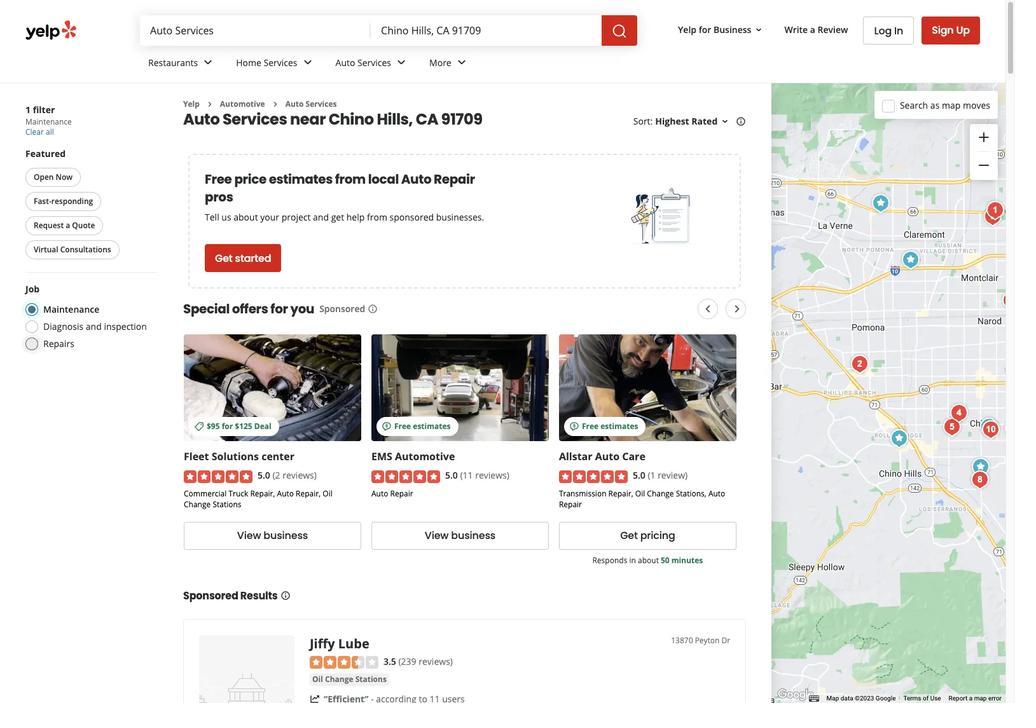 Task type: describe. For each thing, give the bounding box(es) containing it.
tri auto image
[[1001, 416, 1015, 441]]

project
[[282, 211, 311, 224]]

report a map error link
[[949, 695, 1002, 702]]

auto inside transmission repair, oil change stations, auto repair
[[709, 488, 725, 499]]

data
[[841, 695, 853, 702]]

peyton
[[695, 635, 720, 646]]

oil change stations
[[312, 674, 387, 685]]

1
[[25, 104, 31, 116]]

search as map moves
[[900, 99, 990, 111]]

your
[[260, 211, 279, 224]]

(239
[[398, 656, 416, 668]]

ems automotive
[[371, 450, 455, 464]]

auto down home services link
[[285, 99, 304, 109]]

5.0 (2 reviews)
[[258, 470, 317, 482]]

1 vertical spatial about
[[638, 555, 659, 566]]

map data ©2023 google
[[827, 695, 896, 702]]

job
[[25, 283, 40, 295]]

open now
[[34, 172, 73, 183]]

1 horizontal spatial for
[[271, 300, 288, 318]]

1 repair, from the left
[[250, 488, 275, 499]]

yelp for business button
[[673, 18, 769, 41]]

stations inside commercial truck repair, auto repair, oil change stations
[[213, 499, 241, 510]]

us
[[222, 211, 231, 224]]

open now button
[[25, 168, 81, 187]]

1 vertical spatial auto services link
[[285, 99, 337, 109]]

in
[[894, 23, 903, 38]]

auto inside business categories element
[[336, 56, 355, 68]]

results
[[240, 589, 278, 604]]

diagnosis and inspection
[[43, 321, 147, 333]]

fleet solutions center link
[[184, 450, 295, 464]]

ems automotive link
[[371, 450, 455, 464]]

sponsored for sponsored results
[[183, 589, 238, 604]]

allstar auto care
[[559, 450, 646, 464]]

16 deal v2 image
[[194, 422, 204, 432]]

0 horizontal spatial automotive
[[220, 99, 265, 109]]

special offers for you
[[183, 300, 314, 318]]

integrity automotive image
[[947, 400, 972, 426]]

yelp for yelp link
[[183, 99, 200, 109]]

business
[[714, 23, 751, 35]]

business for fleet solutions center
[[264, 529, 308, 543]]

(11
[[460, 470, 473, 482]]

allstar auto care image
[[868, 191, 894, 216]]

auto technik carcare image
[[968, 467, 993, 493]]

fast-responding button
[[25, 192, 101, 211]]

5.0 (1 review)
[[633, 470, 688, 482]]

get started
[[215, 251, 271, 266]]

automotive link
[[220, 99, 265, 109]]

free estimates link for ems automotive
[[371, 335, 549, 442]]

responding
[[51, 196, 93, 207]]

get pricing button
[[559, 522, 737, 550]]

log in
[[874, 23, 903, 38]]

maintenance inside option group
[[43, 303, 99, 316]]

free price estimates from local auto repair pros image
[[631, 185, 694, 249]]

more link
[[419, 46, 479, 83]]

clear
[[25, 127, 44, 137]]

services left near
[[223, 109, 287, 130]]

google image
[[775, 687, 817, 704]]

pricing
[[640, 529, 675, 543]]

domestic diesel and auto service image
[[940, 414, 965, 440]]

responds in about 50 minutes
[[592, 555, 703, 566]]

auto inside commercial truck repair, auto repair, oil change stations
[[277, 488, 294, 499]]

chino
[[329, 109, 374, 130]]

virtual
[[34, 244, 58, 255]]

24 chevron down v2 image for restaurants
[[201, 55, 216, 70]]

estimates inside free price estimates from local auto repair pros tell us about your project and get help from sponsored businesses.
[[269, 171, 333, 189]]

0 vertical spatial maintenance
[[25, 116, 72, 127]]

auto left automotive link
[[183, 109, 220, 130]]

free for allstar auto care
[[582, 421, 599, 432]]

mazda of claremont image
[[898, 247, 924, 273]]

3.5 (239 reviews)
[[384, 656, 453, 668]]

inspection
[[104, 321, 147, 333]]

none field find
[[150, 24, 361, 38]]

free estimates for auto
[[582, 421, 638, 432]]

truck
[[229, 488, 248, 499]]

tell
[[205, 211, 219, 224]]

near
[[290, 109, 326, 130]]

0 horizontal spatial jiffy lube image
[[199, 635, 295, 704]]

home services
[[236, 56, 297, 68]]

terms
[[904, 695, 921, 702]]

ca
[[416, 109, 438, 130]]

get
[[331, 211, 344, 224]]

map region
[[662, 0, 1015, 704]]

virtual consultations button
[[25, 240, 119, 260]]

yelp for yelp for business
[[678, 23, 697, 35]]

16 chevron right v2 image for auto services
[[270, 99, 280, 109]]

terms of use link
[[904, 695, 941, 702]]

use
[[930, 695, 941, 702]]

oil inside transmission repair, oil change stations, auto repair
[[635, 488, 645, 499]]

3.5 star rating image
[[310, 657, 378, 669]]

5 star rating image for auto
[[559, 471, 628, 483]]

1 vertical spatial automotive
[[395, 450, 455, 464]]

moves
[[963, 99, 990, 111]]

consultations
[[60, 244, 111, 255]]

0 vertical spatial auto services link
[[325, 46, 419, 83]]

auto left care
[[595, 450, 620, 464]]

view business link for automotive
[[371, 522, 549, 550]]

previous image
[[700, 302, 715, 317]]

sponsored results
[[183, 589, 278, 604]]

a for write
[[810, 23, 815, 35]]

16 info v2 image for special offers for you
[[368, 304, 378, 314]]

lube
[[338, 635, 369, 653]]

offers
[[232, 300, 268, 318]]

ontario car care center image
[[1001, 287, 1015, 313]]

responds
[[592, 555, 627, 566]]

sort:
[[633, 115, 653, 127]]

reviews) for fleet solutions center
[[283, 470, 317, 482]]

free estimates for automotive
[[394, 421, 451, 432]]

sign up link
[[922, 17, 980, 45]]

13870
[[671, 635, 693, 646]]

vtec automotive image
[[751, 353, 776, 379]]

pros
[[205, 189, 233, 206]]

5.0 for automotive
[[445, 470, 458, 482]]

services right home
[[264, 56, 297, 68]]

transmission
[[559, 488, 607, 499]]

yelp for business
[[678, 23, 751, 35]]

commercial truck repair, auto repair, oil change stations
[[184, 488, 332, 510]]

91709
[[441, 109, 483, 130]]

local
[[368, 171, 399, 189]]

5.0 (11 reviews)
[[445, 470, 509, 482]]

search
[[900, 99, 928, 111]]

more
[[429, 56, 451, 68]]

rated
[[692, 115, 718, 127]]

log in link
[[863, 17, 914, 45]]

view for solutions
[[237, 529, 261, 543]]

jiffy
[[310, 635, 335, 653]]

repair for from
[[434, 171, 475, 189]]

16 free estimates v2 image for allstar
[[569, 422, 579, 432]]

(1
[[648, 470, 656, 482]]

view business link for solutions
[[184, 522, 361, 550]]

3.5
[[384, 656, 396, 668]]

diagnosis
[[43, 321, 83, 333]]

$95 for $125 deal link
[[184, 335, 361, 442]]

1 horizontal spatial reviews)
[[419, 656, 453, 668]]

price
[[234, 171, 266, 189]]

about inside free price estimates from local auto repair pros tell us about your project and get help from sponsored businesses.
[[234, 211, 258, 224]]

center
[[262, 450, 295, 464]]

get pricing
[[620, 529, 675, 543]]



Task type: vqa. For each thing, say whether or not it's contained in the screenshot.
"16 deal v2" ICON
yes



Task type: locate. For each thing, give the bounding box(es) containing it.
review)
[[658, 470, 688, 482]]

view business link down (11
[[371, 522, 549, 550]]

0 horizontal spatial 16 chevron right v2 image
[[205, 99, 215, 109]]

free estimates link
[[371, 335, 549, 442], [559, 335, 737, 442]]

16 chevron down v2 image inside the 'yelp for business' button
[[754, 25, 764, 35]]

1 view business from the left
[[237, 529, 308, 543]]

1 horizontal spatial 16 chevron right v2 image
[[270, 99, 280, 109]]

virtual consultations
[[34, 244, 111, 255]]

reviews) right (11
[[475, 470, 509, 482]]

free price estimates from local auto repair pros tell us about your project and get help from sponsored businesses.
[[205, 171, 484, 224]]

jiffy lube
[[310, 635, 369, 653]]

1 5 star rating image from the left
[[184, 471, 253, 483]]

1 horizontal spatial free estimates link
[[559, 335, 737, 442]]

featured group
[[23, 148, 158, 262]]

bmw-mini md's image
[[980, 204, 1006, 229]]

16 chevron down v2 image inside highest rated dropdown button
[[720, 117, 730, 127]]

1 horizontal spatial business
[[451, 529, 496, 543]]

2 vertical spatial a
[[969, 695, 973, 702]]

keyboard shortcuts image
[[809, 696, 819, 703]]

0 horizontal spatial free
[[205, 171, 232, 189]]

from
[[335, 171, 366, 189], [367, 211, 387, 224]]

1 horizontal spatial and
[[313, 211, 329, 224]]

allstar
[[559, 450, 593, 464]]

$95
[[207, 421, 220, 432]]

repair down allstar
[[559, 499, 582, 510]]

0 vertical spatial and
[[313, 211, 329, 224]]

1 horizontal spatial change
[[325, 674, 353, 685]]

repair, inside transmission repair, oil change stations, auto repair
[[608, 488, 633, 499]]

zoom in image
[[976, 130, 992, 145]]

map for error
[[974, 695, 987, 702]]

0 vertical spatial jiffy lube image
[[887, 426, 912, 451]]

for left business
[[699, 23, 711, 35]]

all
[[46, 127, 54, 137]]

1 horizontal spatial none field
[[381, 24, 592, 38]]

report a map error
[[949, 695, 1002, 702]]

2 horizontal spatial 5.0
[[633, 470, 645, 482]]

5.0 left (2 on the bottom of page
[[258, 470, 270, 482]]

2 repair, from the left
[[296, 488, 321, 499]]

1 none field from the left
[[150, 24, 361, 38]]

0 horizontal spatial free estimates link
[[371, 335, 549, 442]]

1 horizontal spatial from
[[367, 211, 387, 224]]

sponsored for sponsored
[[319, 303, 365, 315]]

16 info v2 image
[[736, 117, 746, 127], [368, 304, 378, 314], [280, 591, 290, 601]]

business categories element
[[138, 46, 980, 83]]

repair
[[434, 171, 475, 189], [390, 488, 413, 499], [559, 499, 582, 510]]

auto right local at the top of the page
[[401, 171, 431, 189]]

map left error
[[974, 695, 987, 702]]

reviews) for ems automotive
[[475, 470, 509, 482]]

24 chevron down v2 image for auto services
[[394, 55, 409, 70]]

2 vertical spatial 16 info v2 image
[[280, 591, 290, 601]]

1 vertical spatial a
[[66, 220, 70, 231]]

a right report
[[969, 695, 973, 702]]

auto services up chino
[[336, 56, 391, 68]]

0 vertical spatial about
[[234, 211, 258, 224]]

1 vertical spatial and
[[86, 321, 102, 333]]

hills,
[[377, 109, 413, 130]]

none field up home
[[150, 24, 361, 38]]

2 view from the left
[[425, 529, 449, 543]]

for for $95 for $125 deal
[[222, 421, 233, 432]]

3 repair, from the left
[[608, 488, 633, 499]]

16 chevron right v2 image right yelp link
[[205, 99, 215, 109]]

maintenance up diagnosis
[[43, 303, 99, 316]]

16 info v2 image for auto services near chino hills, ca 91709
[[736, 117, 746, 127]]

search image
[[612, 23, 627, 39]]

request a quote
[[34, 220, 95, 231]]

dr
[[722, 635, 730, 646]]

24 chevron down v2 image
[[300, 55, 315, 70], [454, 55, 469, 70]]

report
[[949, 695, 968, 702]]

view business down commercial truck repair, auto repair, oil change stations
[[237, 529, 308, 543]]

0 horizontal spatial map
[[942, 99, 961, 111]]

1 horizontal spatial repair,
[[296, 488, 321, 499]]

1 vertical spatial from
[[367, 211, 387, 224]]

sign
[[932, 23, 954, 38]]

0 horizontal spatial view business
[[237, 529, 308, 543]]

24 chevron down v2 image inside restaurants link
[[201, 55, 216, 70]]

you
[[290, 300, 314, 318]]

2 free estimates link from the left
[[559, 335, 737, 442]]

2 24 chevron down v2 image from the left
[[394, 55, 409, 70]]

a left quote
[[66, 220, 70, 231]]

24 chevron down v2 image
[[201, 55, 216, 70], [394, 55, 409, 70]]

view business for automotive
[[425, 529, 496, 543]]

1 horizontal spatial 24 chevron down v2 image
[[394, 55, 409, 70]]

0 vertical spatial automotive
[[220, 99, 265, 109]]

0 vertical spatial 16 chevron down v2 image
[[754, 25, 764, 35]]

2 horizontal spatial estimates
[[601, 421, 638, 432]]

0 horizontal spatial sponsored
[[183, 589, 238, 604]]

sponsored left results
[[183, 589, 238, 604]]

free up allstar auto care link
[[582, 421, 599, 432]]

estimates for ems
[[413, 421, 451, 432]]

1 horizontal spatial view
[[425, 529, 449, 543]]

free up ems automotive link
[[394, 421, 411, 432]]

yelp left business
[[678, 23, 697, 35]]

none field up more link
[[381, 24, 592, 38]]

care
[[622, 450, 646, 464]]

24 chevron down v2 image right home services
[[300, 55, 315, 70]]

change inside transmission repair, oil change stations, auto repair
[[647, 488, 674, 499]]

auto inside free price estimates from local auto repair pros tell us about your project and get help from sponsored businesses.
[[401, 171, 431, 189]]

reviews)
[[283, 470, 317, 482], [475, 470, 509, 482], [419, 656, 453, 668]]

2 view business from the left
[[425, 529, 496, 543]]

and
[[313, 211, 329, 224], [86, 321, 102, 333]]

None search field
[[140, 15, 640, 46]]

next image
[[729, 302, 745, 317]]

16 chevron right v2 image right automotive link
[[270, 99, 280, 109]]

free estimates up ems automotive link
[[394, 421, 451, 432]]

avant-garde automotive image
[[976, 414, 1002, 440]]

2 horizontal spatial change
[[647, 488, 674, 499]]

a for request
[[66, 220, 70, 231]]

0 horizontal spatial yelp
[[183, 99, 200, 109]]

0 horizontal spatial 16 free estimates v2 image
[[382, 422, 392, 432]]

3 5 star rating image from the left
[[559, 471, 628, 483]]

0 horizontal spatial 24 chevron down v2 image
[[201, 55, 216, 70]]

get up "in"
[[620, 529, 638, 543]]

Near text field
[[381, 24, 592, 38]]

2 16 free estimates v2 image from the left
[[569, 422, 579, 432]]

stations down 3.5
[[355, 674, 387, 685]]

automotive down home
[[220, 99, 265, 109]]

5 star rating image up commercial
[[184, 471, 253, 483]]

map right as
[[942, 99, 961, 111]]

16 free estimates v2 image for ems
[[382, 422, 392, 432]]

for right $95
[[222, 421, 233, 432]]

1 horizontal spatial 24 chevron down v2 image
[[454, 55, 469, 70]]

free estimates up allstar auto care link
[[582, 421, 638, 432]]

1 horizontal spatial view business
[[425, 529, 496, 543]]

services up hills,
[[358, 56, 391, 68]]

16 free estimates v2 image up ems
[[382, 422, 392, 432]]

restaurants link
[[138, 46, 226, 83]]

auto services link up chino
[[325, 46, 419, 83]]

2 horizontal spatial reviews)
[[475, 470, 509, 482]]

view business for solutions
[[237, 529, 308, 543]]

auto services link
[[325, 46, 419, 83], [285, 99, 337, 109]]

24 chevron down v2 image right more
[[454, 55, 469, 70]]

2 business from the left
[[451, 529, 496, 543]]

16 chevron right v2 image
[[205, 99, 215, 109], [270, 99, 280, 109]]

1 vertical spatial stations
[[355, 674, 387, 685]]

started
[[235, 251, 271, 266]]

change down 5.0 (1 review)
[[647, 488, 674, 499]]

0 vertical spatial a
[[810, 23, 815, 35]]

0 vertical spatial for
[[699, 23, 711, 35]]

auto services near chino hills, ca 91709
[[183, 109, 483, 130]]

$95 for $125 deal
[[207, 421, 271, 432]]

repair up businesses.
[[434, 171, 475, 189]]

services down home services link
[[306, 99, 337, 109]]

16 chevron down v2 image right rated
[[720, 117, 730, 127]]

map for moves
[[942, 99, 961, 111]]

16 chevron down v2 image right business
[[754, 25, 764, 35]]

home services link
[[226, 46, 325, 83]]

a right write
[[810, 23, 815, 35]]

5.0 left (11
[[445, 470, 458, 482]]

free
[[205, 171, 232, 189], [394, 421, 411, 432], [582, 421, 599, 432]]

a inside button
[[66, 220, 70, 231]]

1 vertical spatial get
[[620, 529, 638, 543]]

0 horizontal spatial and
[[86, 321, 102, 333]]

0 horizontal spatial for
[[222, 421, 233, 432]]

option group containing job
[[22, 283, 158, 354]]

2 none field from the left
[[381, 24, 592, 38]]

auto up chino
[[336, 56, 355, 68]]

0 vertical spatial map
[[942, 99, 961, 111]]

2 horizontal spatial a
[[969, 695, 973, 702]]

get for get pricing
[[620, 529, 638, 543]]

home
[[236, 56, 261, 68]]

estimates up care
[[601, 421, 638, 432]]

for for yelp for business
[[699, 23, 711, 35]]

business down 5.0 (11 reviews) at the bottom of the page
[[451, 529, 496, 543]]

1 vertical spatial for
[[271, 300, 288, 318]]

change down 3.5 star rating image
[[325, 674, 353, 685]]

highest
[[655, 115, 689, 127]]

repair, down (2 on the bottom of page
[[250, 488, 275, 499]]

16 free estimates v2 image up allstar
[[569, 422, 579, 432]]

16 chevron down v2 image for highest rated
[[720, 117, 730, 127]]

view
[[237, 529, 261, 543], [425, 529, 449, 543]]

free left price at left
[[205, 171, 232, 189]]

1 horizontal spatial 16 free estimates v2 image
[[569, 422, 579, 432]]

13870 peyton dr
[[671, 635, 730, 646]]

and inside option group
[[86, 321, 102, 333]]

stations,
[[676, 488, 707, 499]]

free estimates link for allstar auto care
[[559, 335, 737, 442]]

2 view business link from the left
[[371, 522, 549, 550]]

2 16 chevron right v2 image from the left
[[270, 99, 280, 109]]

2 horizontal spatial 5 star rating image
[[559, 471, 628, 483]]

2 5 star rating image from the left
[[371, 471, 440, 483]]

2 vertical spatial for
[[222, 421, 233, 432]]

0 horizontal spatial 5.0
[[258, 470, 270, 482]]

0 horizontal spatial none field
[[150, 24, 361, 38]]

0 horizontal spatial 16 info v2 image
[[280, 591, 290, 601]]

zoom out image
[[976, 158, 992, 173]]

repair down ems automotive link
[[390, 488, 413, 499]]

1 horizontal spatial 5.0
[[445, 470, 458, 482]]

1 view business link from the left
[[184, 522, 361, 550]]

auto services link down home services link
[[285, 99, 337, 109]]

5.0 for auto
[[633, 470, 645, 482]]

16 trending v2 image
[[310, 695, 320, 704]]

from left local at the top of the page
[[335, 171, 366, 189]]

24 chevron down v2 image inside more link
[[454, 55, 469, 70]]

open
[[34, 172, 54, 183]]

0 vertical spatial stations
[[213, 499, 241, 510]]

0 vertical spatial from
[[335, 171, 366, 189]]

write a review
[[785, 23, 848, 35]]

about right us
[[234, 211, 258, 224]]

a for report
[[969, 695, 973, 702]]

about right "in"
[[638, 555, 659, 566]]

oil inside button
[[312, 674, 323, 685]]

highest rated
[[655, 115, 718, 127]]

sponsored
[[390, 211, 434, 224]]

repair, right transmission at the bottom right of page
[[608, 488, 633, 499]]

2 5.0 from the left
[[445, 470, 458, 482]]

free for ems automotive
[[394, 421, 411, 432]]

option group
[[22, 283, 158, 354]]

as
[[930, 99, 940, 111]]

24 chevron down v2 image left more
[[394, 55, 409, 70]]

yelp
[[678, 23, 697, 35], [183, 99, 200, 109]]

estimates up ems automotive link
[[413, 421, 451, 432]]

1 horizontal spatial 16 chevron down v2 image
[[754, 25, 764, 35]]

from right help
[[367, 211, 387, 224]]

5 star rating image for solutions
[[184, 471, 253, 483]]

log
[[874, 23, 892, 38]]

1 vertical spatial 16 info v2 image
[[368, 304, 378, 314]]

get started button
[[205, 245, 281, 273]]

reviews) right (2 on the bottom of page
[[283, 470, 317, 482]]

of
[[923, 695, 929, 702]]

change inside button
[[325, 674, 353, 685]]

and left "get"
[[313, 211, 329, 224]]

1 vertical spatial maintenance
[[43, 303, 99, 316]]

0 horizontal spatial repair
[[390, 488, 413, 499]]

change
[[647, 488, 674, 499], [184, 499, 211, 510], [325, 674, 353, 685]]

change left truck
[[184, 499, 211, 510]]

oil change stations button
[[310, 674, 389, 686]]

1 24 chevron down v2 image from the left
[[300, 55, 315, 70]]

1 horizontal spatial estimates
[[413, 421, 451, 432]]

None field
[[150, 24, 361, 38], [381, 24, 592, 38]]

and inside free price estimates from local auto repair pros tell us about your project and get help from sponsored businesses.
[[313, 211, 329, 224]]

group
[[970, 124, 998, 180]]

2 horizontal spatial repair
[[559, 499, 582, 510]]

none field near
[[381, 24, 592, 38]]

request
[[34, 220, 64, 231]]

sponsored
[[319, 303, 365, 315], [183, 589, 238, 604]]

stations inside button
[[355, 674, 387, 685]]

google
[[876, 695, 896, 702]]

0 vertical spatial sponsored
[[319, 303, 365, 315]]

0 horizontal spatial about
[[234, 211, 258, 224]]

auto repair
[[371, 488, 413, 499]]

special
[[183, 300, 230, 318]]

repair inside free price estimates from local auto repair pros tell us about your project and get help from sponsored businesses.
[[434, 171, 475, 189]]

0 horizontal spatial a
[[66, 220, 70, 231]]

restaurants
[[148, 56, 198, 68]]

auto down 5.0 (2 reviews)
[[277, 488, 294, 499]]

review
[[818, 23, 848, 35]]

in
[[629, 555, 636, 566]]

0 horizontal spatial stations
[[213, 499, 241, 510]]

for
[[699, 23, 711, 35], [271, 300, 288, 318], [222, 421, 233, 432]]

1 horizontal spatial sponsored
[[319, 303, 365, 315]]

view business
[[237, 529, 308, 543], [425, 529, 496, 543]]

featured
[[25, 148, 66, 160]]

0 horizontal spatial reviews)
[[283, 470, 317, 482]]

automotive right ems
[[395, 450, 455, 464]]

0 horizontal spatial 5 star rating image
[[184, 471, 253, 483]]

1 view from the left
[[237, 529, 261, 543]]

2 horizontal spatial 16 info v2 image
[[736, 117, 746, 127]]

5 star rating image
[[184, 471, 253, 483], [371, 471, 440, 483], [559, 471, 628, 483]]

auto services down home services link
[[285, 99, 337, 109]]

3 5.0 from the left
[[633, 470, 645, 482]]

5.0 left (1
[[633, 470, 645, 482]]

16 chevron right v2 image for automotive
[[205, 99, 215, 109]]

clear all link
[[25, 127, 54, 137]]

for inside button
[[699, 23, 711, 35]]

yelp inside button
[[678, 23, 697, 35]]

auto down ems
[[371, 488, 388, 499]]

maintenance down filter
[[25, 116, 72, 127]]

$125
[[235, 421, 252, 432]]

1 horizontal spatial 5 star rating image
[[371, 471, 440, 483]]

1 horizontal spatial repair
[[434, 171, 475, 189]]

1 business from the left
[[264, 529, 308, 543]]

estimates for allstar
[[601, 421, 638, 432]]

estimates up project
[[269, 171, 333, 189]]

24 chevron down v2 image for more
[[454, 55, 469, 70]]

auto services inside business categories element
[[336, 56, 391, 68]]

filter
[[33, 104, 55, 116]]

2 24 chevron down v2 image from the left
[[454, 55, 469, 70]]

0 vertical spatial auto services
[[336, 56, 391, 68]]

now
[[56, 172, 73, 183]]

for left you
[[271, 300, 288, 318]]

star tech foreign auto repair image
[[968, 454, 994, 480]]

5.0 for solutions
[[258, 470, 270, 482]]

repair,
[[250, 488, 275, 499], [296, 488, 321, 499], [608, 488, 633, 499]]

0 horizontal spatial business
[[264, 529, 308, 543]]

write a review link
[[779, 18, 853, 41]]

0 horizontal spatial free estimates
[[394, 421, 451, 432]]

and right diagnosis
[[86, 321, 102, 333]]

0 horizontal spatial estimates
[[269, 171, 333, 189]]

1 vertical spatial jiffy lube image
[[199, 635, 295, 704]]

terms of use
[[904, 695, 941, 702]]

akram auto electric image
[[999, 288, 1015, 313]]

jiffy lube image
[[887, 426, 912, 451], [199, 635, 295, 704]]

1 horizontal spatial free
[[394, 421, 411, 432]]

repair, down 5.0 (2 reviews)
[[296, 488, 321, 499]]

business down commercial truck repair, auto repair, oil change stations
[[264, 529, 308, 543]]

24 chevron down v2 image right restaurants
[[201, 55, 216, 70]]

0 vertical spatial get
[[215, 251, 233, 266]]

0 horizontal spatial 24 chevron down v2 image
[[300, 55, 315, 70]]

oil inside commercial truck repair, auto repair, oil change stations
[[323, 488, 332, 499]]

free inside free price estimates from local auto repair pros tell us about your project and get help from sponsored businesses.
[[205, 171, 232, 189]]

1 5.0 from the left
[[258, 470, 270, 482]]

stations down solutions
[[213, 499, 241, 510]]

repair inside transmission repair, oil change stations, auto repair
[[559, 499, 582, 510]]

reviews) right (239
[[419, 656, 453, 668]]

16 chevron down v2 image for yelp for business
[[754, 25, 764, 35]]

commercial
[[184, 488, 227, 499]]

view business link down commercial truck repair, auto repair, oil change stations
[[184, 522, 361, 550]]

0 vertical spatial 16 info v2 image
[[736, 117, 746, 127]]

1 horizontal spatial stations
[[355, 674, 387, 685]]

oil
[[323, 488, 332, 499], [635, 488, 645, 499], [312, 674, 323, 685]]

16 free estimates v2 image
[[382, 422, 392, 432], [569, 422, 579, 432]]

5 star rating image for automotive
[[371, 471, 440, 483]]

24 chevron down v2 image inside home services link
[[300, 55, 315, 70]]

maintenance
[[25, 116, 72, 127], [43, 303, 99, 316]]

auto right stations,
[[709, 488, 725, 499]]

0 vertical spatial yelp
[[678, 23, 697, 35]]

change inside commercial truck repair, auto repair, oil change stations
[[184, 499, 211, 510]]

get left 'started'
[[215, 251, 233, 266]]

map
[[827, 695, 839, 702]]

1 16 free estimates v2 image from the left
[[382, 422, 392, 432]]

5 star rating image down ems automotive link
[[371, 471, 440, 483]]

(2
[[273, 470, 280, 482]]

24 chevron down v2 image inside auto services link
[[394, 55, 409, 70]]

1 vertical spatial sponsored
[[183, 589, 238, 604]]

repairs
[[43, 338, 74, 350]]

2 horizontal spatial repair,
[[608, 488, 633, 499]]

1 horizontal spatial 16 info v2 image
[[368, 304, 378, 314]]

view business down (11
[[425, 529, 496, 543]]

1 horizontal spatial jiffy lube image
[[887, 426, 912, 451]]

oil change stations link
[[310, 674, 389, 686]]

1 horizontal spatial automotive
[[395, 450, 455, 464]]

Find text field
[[150, 24, 361, 38]]

repair for change
[[559, 499, 582, 510]]

0 horizontal spatial 16 chevron down v2 image
[[720, 117, 730, 127]]

1 horizontal spatial yelp
[[678, 23, 697, 35]]

1 vertical spatial auto services
[[285, 99, 337, 109]]

1 vertical spatial 16 chevron down v2 image
[[720, 117, 730, 127]]

a inside 'link'
[[810, 23, 815, 35]]

24 chevron down v2 image for home services
[[300, 55, 315, 70]]

get for get started
[[215, 251, 233, 266]]

norm & mikes auto service image
[[847, 351, 873, 377]]

1 horizontal spatial view business link
[[371, 522, 549, 550]]

1 horizontal spatial get
[[620, 529, 638, 543]]

5 star rating image up transmission at the bottom right of page
[[559, 471, 628, 483]]

map
[[942, 99, 961, 111], [974, 695, 987, 702]]

maintenance pros image
[[983, 198, 1008, 223]]

business for ems automotive
[[451, 529, 496, 543]]

1 horizontal spatial free estimates
[[582, 421, 638, 432]]

businesses.
[[436, 211, 484, 224]]

0 horizontal spatial change
[[184, 499, 211, 510]]

yelp down restaurants link
[[183, 99, 200, 109]]

the auto clinic image
[[978, 417, 1004, 442]]

2 horizontal spatial free
[[582, 421, 599, 432]]

view for automotive
[[425, 529, 449, 543]]

1 16 chevron right v2 image from the left
[[205, 99, 215, 109]]

1 vertical spatial yelp
[[183, 99, 200, 109]]

sponsored right you
[[319, 303, 365, 315]]

16 chevron down v2 image
[[754, 25, 764, 35], [720, 117, 730, 127]]

1 free estimates from the left
[[394, 421, 451, 432]]

1 free estimates link from the left
[[371, 335, 549, 442]]

1 horizontal spatial map
[[974, 695, 987, 702]]

get
[[215, 251, 233, 266], [620, 529, 638, 543]]

2 free estimates from the left
[[582, 421, 638, 432]]

1 24 chevron down v2 image from the left
[[201, 55, 216, 70]]

fast-
[[34, 196, 51, 207]]



